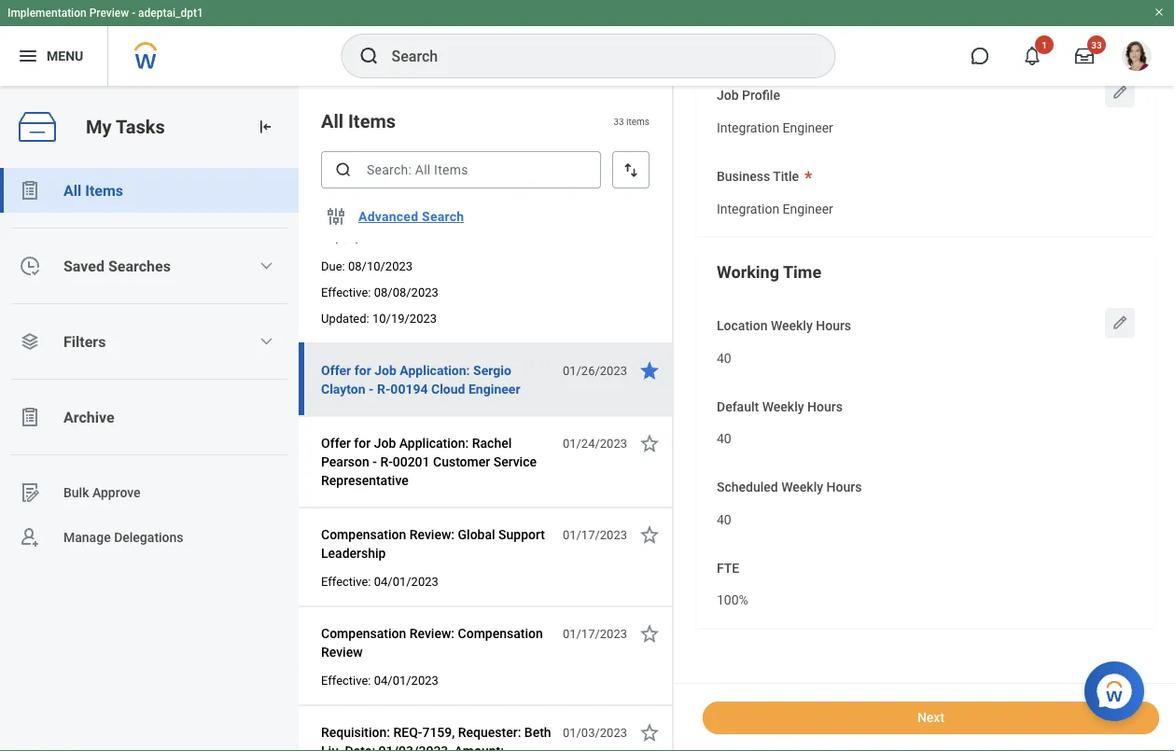 Task type: describe. For each thing, give the bounding box(es) containing it.
integration engineer for title
[[717, 201, 833, 216]]

01/17/2023 for compensation review: compensation review
[[563, 627, 627, 641]]

effective: for compensation review: compensation review
[[321, 674, 371, 688]]

review employee contracts: lena jung - apprentice office management on 08/08/2023 button
[[321, 189, 553, 249]]

filters button
[[0, 319, 299, 364]]

integration engineer text field for title
[[717, 190, 833, 222]]

40 text field for default weekly hours
[[717, 420, 732, 453]]

menu
[[47, 48, 83, 64]]

sort image
[[622, 161, 640, 179]]

rachel
[[472, 435, 512, 451]]

effective: for compensation review: global support leadership
[[321, 575, 371, 589]]

for for pearson
[[354, 435, 371, 451]]

hours for scheduled weekly hours
[[827, 480, 862, 495]]

customer
[[433, 454, 490, 470]]

application: for customer
[[399, 435, 469, 451]]

08/08/2023 inside the review employee contracts: lena jung - apprentice office management on 08/08/2023
[[321, 230, 391, 246]]

all items inside 'item list' element
[[321, 110, 396, 132]]

7159,
[[422, 725, 455, 740]]

due: 08/10/2023
[[321, 259, 413, 273]]

location weekly hours
[[717, 318, 851, 334]]

req-
[[393, 725, 422, 740]]

time
[[783, 263, 822, 282]]

fte element
[[717, 581, 749, 615]]

manage delegations
[[63, 530, 184, 545]]

job for offer for job application: rachel pearson ‎- r-00201 customer service representative
[[374, 435, 396, 451]]

08/10/2023
[[348, 259, 413, 273]]

40 text field for scheduled weekly hours
[[717, 501, 732, 533]]

33 button
[[1064, 35, 1106, 77]]

items inside 'item list' element
[[348, 110, 396, 132]]

apprentice
[[329, 211, 392, 227]]

tasks
[[116, 116, 165, 138]]

offer for job application: rachel pearson ‎- r-00201 customer service representative button
[[321, 432, 553, 492]]

configure image
[[325, 205, 347, 228]]

1 vertical spatial search image
[[334, 161, 353, 179]]

justify image
[[17, 45, 39, 67]]

star image for 01/26/2023
[[638, 359, 661, 382]]

star image for effective: 04/01/2023
[[638, 524, 661, 546]]

default
[[717, 399, 759, 414]]

04/01/2023 for compensation
[[374, 674, 439, 688]]

clayton
[[321, 381, 366, 397]]

office
[[395, 211, 430, 227]]

r- for 00201
[[380, 454, 393, 470]]

preview
[[89, 7, 129, 20]]

next
[[918, 710, 945, 726]]

effective: 04/01/2023 for compensation review: global support leadership
[[321, 575, 439, 589]]

clipboard image
[[19, 179, 41, 202]]

menu banner
[[0, 0, 1174, 86]]

saved
[[63, 257, 104, 275]]

for for clayton
[[354, 363, 371, 378]]

fte
[[717, 560, 740, 576]]

33 for 33 items
[[614, 116, 624, 127]]

engineer for title
[[783, 201, 833, 216]]

100%
[[717, 593, 749, 608]]

10/19/2023
[[372, 311, 437, 325]]

liu,
[[321, 744, 342, 751]]

beth
[[524, 725, 551, 740]]

edit image for job profile
[[1111, 83, 1130, 102]]

items inside 'button'
[[85, 182, 123, 199]]

sergio
[[473, 363, 511, 378]]

bulk approve
[[63, 485, 141, 500]]

review: for compensation
[[410, 626, 455, 641]]

all items button
[[0, 168, 299, 213]]

global
[[458, 527, 495, 542]]

offer for job application: sergio clayton ‎- r-00194 cloud engineer
[[321, 363, 520, 397]]

01/03/2023,
[[379, 744, 451, 751]]

user plus image
[[19, 526, 41, 549]]

weekly for location
[[771, 318, 813, 334]]

job profile element
[[717, 108, 833, 142]]

1 effective: from the top
[[321, 285, 371, 299]]

1 button
[[1012, 35, 1054, 77]]

requester:
[[458, 725, 521, 740]]

due:
[[321, 259, 345, 273]]

compensation review: compensation review button
[[321, 623, 553, 664]]

hours for location weekly hours
[[816, 318, 851, 334]]

pearson
[[321, 454, 370, 470]]

representative
[[321, 473, 409, 488]]

next button
[[703, 702, 1159, 735]]

review employee contracts: lena jung - apprentice office management on 08/08/2023
[[321, 193, 551, 246]]

scheduled weekly hours
[[717, 480, 862, 495]]

advanced search
[[358, 209, 464, 224]]

bulk approve link
[[0, 470, 299, 515]]

review: for global
[[410, 527, 455, 542]]

job for offer for job application: sergio clayton ‎- r-00194 cloud engineer
[[375, 363, 397, 378]]

contracts:
[[426, 193, 487, 208]]

bulk
[[63, 485, 89, 500]]

advanced
[[358, 209, 418, 224]]

business
[[717, 169, 770, 184]]

offer for offer for job application: rachel pearson ‎- r-00201 customer service representative
[[321, 435, 351, 451]]

cloud
[[431, 381, 465, 397]]

application: for cloud
[[400, 363, 470, 378]]

service
[[494, 454, 537, 470]]

2 star image from the top
[[638, 623, 661, 645]]

offer for job application: sergio clayton ‎- r-00194 cloud engineer button
[[321, 359, 553, 400]]

compensation for compensation review: global support leadership
[[321, 527, 406, 542]]

manage delegations link
[[0, 515, 299, 560]]

01/26/2023
[[563, 364, 627, 378]]

requisition:
[[321, 725, 390, 740]]

requisition: req-7159, requester: beth liu, date: 01/03/2023, amount
[[321, 725, 551, 751]]

on
[[514, 211, 529, 227]]

compensation review: global support leadership button
[[321, 524, 553, 565]]

- inside menu banner
[[132, 7, 135, 20]]

integration engineer text field for profile
[[717, 109, 833, 141]]

title
[[773, 169, 799, 184]]

40 text field
[[717, 340, 732, 372]]

scheduled weekly hours element
[[717, 500, 732, 534]]

manage
[[63, 530, 111, 545]]

advanced search button
[[351, 198, 472, 235]]

job profile
[[717, 88, 780, 103]]

integration engineer for profile
[[717, 120, 833, 136]]

support
[[499, 527, 545, 542]]

star image for requisition: req-7159, requester: beth liu, date: 01/03/2023, amount
[[638, 722, 661, 744]]

integration for job
[[717, 120, 780, 136]]

profile
[[742, 88, 780, 103]]

rename image
[[19, 482, 41, 504]]



Task type: vqa. For each thing, say whether or not it's contained in the screenshot.


Task type: locate. For each thing, give the bounding box(es) containing it.
1 vertical spatial r-
[[380, 454, 393, 470]]

1 integration from the top
[[717, 120, 780, 136]]

profile logan mcneil image
[[1122, 41, 1152, 75]]

archive
[[63, 408, 114, 426]]

33
[[1091, 39, 1102, 50], [614, 116, 624, 127]]

-
[[132, 7, 135, 20], [321, 211, 325, 227]]

my tasks
[[86, 116, 165, 138]]

1 vertical spatial weekly
[[762, 399, 804, 414]]

1 integration engineer from the top
[[717, 120, 833, 136]]

job up the 00201
[[374, 435, 396, 451]]

33 inside 'item list' element
[[614, 116, 624, 127]]

0 vertical spatial 01/17/2023
[[563, 528, 627, 542]]

r- for 00194
[[377, 381, 391, 397]]

all
[[321, 110, 344, 132], [63, 182, 81, 199]]

40 down scheduled
[[717, 512, 732, 528]]

all items right clipboard image at the left top
[[63, 182, 123, 199]]

items up employee
[[348, 110, 396, 132]]

1 vertical spatial 40 text field
[[717, 501, 732, 533]]

1 vertical spatial hours
[[807, 399, 843, 414]]

3 star image from the top
[[638, 722, 661, 744]]

r- up representative
[[380, 454, 393, 470]]

0 vertical spatial 33
[[1091, 39, 1102, 50]]

perspective image
[[19, 330, 41, 353]]

edit image for location weekly hours
[[1111, 314, 1130, 332]]

1
[[1042, 39, 1047, 50]]

effective: 04/01/2023 for compensation review: compensation review
[[321, 674, 439, 688]]

1 vertical spatial star image
[[638, 623, 661, 645]]

0 vertical spatial 40 text field
[[717, 420, 732, 453]]

location
[[717, 318, 768, 334]]

0 horizontal spatial 33
[[614, 116, 624, 127]]

08/08/2023 down apprentice
[[321, 230, 391, 246]]

engineer down sergio
[[469, 381, 520, 397]]

2 review from the top
[[321, 645, 363, 660]]

offer inside offer for job application: rachel pearson ‎- r-00201 customer service representative
[[321, 435, 351, 451]]

04/01/2023 down compensation review: compensation review
[[374, 674, 439, 688]]

40
[[717, 351, 732, 366], [717, 431, 732, 447], [717, 512, 732, 528]]

1 40 from the top
[[717, 351, 732, 366]]

all items up employee
[[321, 110, 396, 132]]

items
[[626, 116, 650, 127]]

transformation import image
[[256, 118, 274, 136]]

approve
[[92, 485, 141, 500]]

2 vertical spatial hours
[[827, 480, 862, 495]]

close environment banner image
[[1154, 7, 1165, 18]]

updated: 10/19/2023
[[321, 311, 437, 325]]

40 for location weekly hours
[[717, 351, 732, 366]]

list containing all items
[[0, 168, 299, 560]]

weekly for scheduled
[[782, 480, 823, 495]]

all right transformation import image
[[321, 110, 344, 132]]

40 text field down default
[[717, 420, 732, 453]]

1 vertical spatial offer
[[321, 435, 351, 451]]

2 40 text field from the top
[[717, 501, 732, 533]]

r-
[[377, 381, 391, 397], [380, 454, 393, 470]]

1 vertical spatial for
[[354, 435, 371, 451]]

2 integration from the top
[[717, 201, 780, 216]]

3 40 from the top
[[717, 512, 732, 528]]

requisition: req-7159, requester: beth liu, date: 01/03/2023, amount button
[[321, 722, 553, 751]]

1 vertical spatial job
[[375, 363, 397, 378]]

Search Workday  search field
[[392, 35, 797, 77]]

2 vertical spatial star image
[[638, 722, 661, 744]]

0 vertical spatial ‎-
[[369, 381, 374, 397]]

0 vertical spatial review:
[[410, 527, 455, 542]]

0 vertical spatial star image
[[638, 359, 661, 382]]

integration inside business title element
[[717, 201, 780, 216]]

0 horizontal spatial search image
[[334, 161, 353, 179]]

0 vertical spatial application:
[[400, 363, 470, 378]]

for
[[354, 363, 371, 378], [354, 435, 371, 451]]

0 vertical spatial effective:
[[321, 285, 371, 299]]

1 vertical spatial effective:
[[321, 575, 371, 589]]

engineer inside offer for job application: sergio clayton ‎- r-00194 cloud engineer
[[469, 381, 520, 397]]

effective: 08/08/2023
[[321, 285, 439, 299]]

chevron down image
[[259, 259, 274, 274], [259, 334, 274, 349]]

0 vertical spatial review
[[321, 193, 363, 208]]

r- inside offer for job application: rachel pearson ‎- r-00201 customer service representative
[[380, 454, 393, 470]]

compensation
[[321, 527, 406, 542], [321, 626, 406, 641], [458, 626, 543, 641]]

1 star image from the top
[[638, 432, 661, 455]]

job up 00194
[[375, 363, 397, 378]]

integration down the job profile
[[717, 120, 780, 136]]

0 vertical spatial star image
[[638, 432, 661, 455]]

33 left profile logan mcneil icon
[[1091, 39, 1102, 50]]

review inside the review employee contracts: lena jung - apprentice office management on 08/08/2023
[[321, 193, 363, 208]]

hours for default weekly hours
[[807, 399, 843, 414]]

for up pearson
[[354, 435, 371, 451]]

review: left global
[[410, 527, 455, 542]]

2 04/01/2023 from the top
[[374, 674, 439, 688]]

weekly right scheduled
[[782, 480, 823, 495]]

adeptai_dpt1
[[138, 7, 203, 20]]

0 vertical spatial 04/01/2023
[[374, 575, 439, 589]]

review:
[[410, 527, 455, 542], [410, 626, 455, 641]]

compensation for compensation review: compensation review
[[321, 626, 406, 641]]

1 horizontal spatial search image
[[358, 45, 380, 67]]

08/08/2023 up 10/19/2023 at the top
[[374, 285, 439, 299]]

offer for job application: rachel pearson ‎- r-00201 customer service representative
[[321, 435, 537, 488]]

effective: 04/01/2023 up requisition:
[[321, 674, 439, 688]]

management
[[434, 211, 511, 227]]

‎- inside offer for job application: rachel pearson ‎- r-00201 customer service representative
[[373, 454, 377, 470]]

01/03/2023
[[563, 726, 627, 740]]

job inside offer for job application: sergio clayton ‎- r-00194 cloud engineer
[[375, 363, 397, 378]]

my tasks element
[[0, 86, 299, 751]]

00194
[[391, 381, 428, 397]]

2 for from the top
[[354, 435, 371, 451]]

1 vertical spatial review
[[321, 645, 363, 660]]

effective: 04/01/2023 down the leadership
[[321, 575, 439, 589]]

0 vertical spatial all items
[[321, 110, 396, 132]]

jung
[[522, 193, 551, 208]]

integration for business
[[717, 201, 780, 216]]

1 vertical spatial integration engineer
[[717, 201, 833, 216]]

01/17/2023 for compensation review: global support leadership
[[563, 528, 627, 542]]

business title element
[[717, 189, 833, 223]]

40 text field
[[717, 420, 732, 453], [717, 501, 732, 533]]

saved searches button
[[0, 244, 299, 288]]

1 vertical spatial 33
[[614, 116, 624, 127]]

2 star image from the top
[[638, 524, 661, 546]]

1 horizontal spatial items
[[348, 110, 396, 132]]

effective:
[[321, 285, 371, 299], [321, 575, 371, 589], [321, 674, 371, 688]]

0 vertical spatial weekly
[[771, 318, 813, 334]]

integration down 'business'
[[717, 201, 780, 216]]

searches
[[108, 257, 171, 275]]

08/08/2023
[[321, 230, 391, 246], [374, 285, 439, 299]]

2 integration engineer text field from the top
[[717, 190, 833, 222]]

33 for 33
[[1091, 39, 1102, 50]]

1 vertical spatial 08/08/2023
[[374, 285, 439, 299]]

review: down the compensation review: global support leadership button
[[410, 626, 455, 641]]

1 vertical spatial -
[[321, 211, 325, 227]]

1 effective: 04/01/2023 from the top
[[321, 575, 439, 589]]

review up apprentice
[[321, 193, 363, 208]]

0 vertical spatial effective: 04/01/2023
[[321, 575, 439, 589]]

engineer inside job profile element
[[783, 120, 833, 136]]

0 vertical spatial integration engineer
[[717, 120, 833, 136]]

effective: up updated:
[[321, 285, 371, 299]]

1 vertical spatial items
[[85, 182, 123, 199]]

0 vertical spatial -
[[132, 7, 135, 20]]

0 horizontal spatial all items
[[63, 182, 123, 199]]

all items inside 'button'
[[63, 182, 123, 199]]

2 chevron down image from the top
[[259, 334, 274, 349]]

employee
[[366, 193, 423, 208]]

2 effective: 04/01/2023 from the top
[[321, 674, 439, 688]]

lena
[[490, 193, 518, 208]]

2 effective: from the top
[[321, 575, 371, 589]]

1 for from the top
[[354, 363, 371, 378]]

- inside the review employee contracts: lena jung - apprentice office management on 08/08/2023
[[321, 211, 325, 227]]

implementation
[[7, 7, 87, 20]]

item list element
[[299, 86, 674, 751]]

1 review: from the top
[[410, 527, 455, 542]]

1 star image from the top
[[638, 359, 661, 382]]

notifications large image
[[1023, 47, 1042, 65]]

1 vertical spatial edit image
[[1111, 314, 1130, 332]]

1 edit image from the top
[[1111, 83, 1130, 102]]

edit image inside the working time element
[[1111, 314, 1130, 332]]

inbox large image
[[1075, 47, 1094, 65]]

list
[[0, 168, 299, 560]]

00201
[[393, 454, 430, 470]]

1 vertical spatial 40
[[717, 431, 732, 447]]

effective: down the leadership
[[321, 575, 371, 589]]

date:
[[345, 744, 375, 751]]

edit image
[[1111, 83, 1130, 102], [1111, 314, 1130, 332]]

offer inside offer for job application: sergio clayton ‎- r-00194 cloud engineer
[[321, 363, 351, 378]]

integration engineer text field down profile
[[717, 109, 833, 141]]

0 vertical spatial edit image
[[1111, 83, 1130, 102]]

chevron down image for saved searches
[[259, 259, 274, 274]]

default weekly hours
[[717, 399, 843, 414]]

integration inside job profile element
[[717, 120, 780, 136]]

1 vertical spatial application:
[[399, 435, 469, 451]]

engineer down title
[[783, 201, 833, 216]]

engineer inside business title element
[[783, 201, 833, 216]]

1 vertical spatial star image
[[638, 524, 661, 546]]

star image
[[638, 359, 661, 382], [638, 524, 661, 546]]

2 integration engineer from the top
[[717, 201, 833, 216]]

search
[[422, 209, 464, 224]]

‎- right clayton
[[369, 381, 374, 397]]

2 edit image from the top
[[1111, 314, 1130, 332]]

integration engineer text field down title
[[717, 190, 833, 222]]

33 items
[[614, 116, 650, 127]]

integration engineer
[[717, 120, 833, 136], [717, 201, 833, 216]]

2 40 from the top
[[717, 431, 732, 447]]

2 offer from the top
[[321, 435, 351, 451]]

for inside offer for job application: sergio clayton ‎- r-00194 cloud engineer
[[354, 363, 371, 378]]

items
[[348, 110, 396, 132], [85, 182, 123, 199]]

01/24/2023
[[563, 436, 627, 450]]

working
[[717, 263, 779, 282]]

all inside 'button'
[[63, 182, 81, 199]]

star image
[[638, 432, 661, 455], [638, 623, 661, 645], [638, 722, 661, 744]]

compensation review: compensation review
[[321, 626, 543, 660]]

0 vertical spatial 08/08/2023
[[321, 230, 391, 246]]

1 chevron down image from the top
[[259, 259, 274, 274]]

review
[[321, 193, 363, 208], [321, 645, 363, 660]]

filters
[[63, 333, 106, 351]]

compensation inside compensation review: global support leadership
[[321, 527, 406, 542]]

40 down location on the right top
[[717, 351, 732, 366]]

leadership
[[321, 546, 386, 561]]

40 for scheduled weekly hours
[[717, 512, 732, 528]]

0 vertical spatial offer
[[321, 363, 351, 378]]

1 vertical spatial 04/01/2023
[[374, 674, 439, 688]]

application: up the 00201
[[399, 435, 469, 451]]

clock check image
[[19, 255, 41, 277]]

all inside 'item list' element
[[321, 110, 344, 132]]

weekly right default
[[762, 399, 804, 414]]

2 vertical spatial weekly
[[782, 480, 823, 495]]

business title
[[717, 169, 799, 184]]

search image
[[358, 45, 380, 67], [334, 161, 353, 179]]

scheduled
[[717, 480, 778, 495]]

review inside compensation review: compensation review
[[321, 645, 363, 660]]

1 vertical spatial chevron down image
[[259, 334, 274, 349]]

0 vertical spatial items
[[348, 110, 396, 132]]

0 vertical spatial 40
[[717, 351, 732, 366]]

review: inside compensation review: global support leadership
[[410, 527, 455, 542]]

‎-
[[369, 381, 374, 397], [373, 454, 377, 470]]

0 horizontal spatial -
[[132, 7, 135, 20]]

for up clayton
[[354, 363, 371, 378]]

0 vertical spatial chevron down image
[[259, 259, 274, 274]]

offer up clayton
[[321, 363, 351, 378]]

hours
[[816, 318, 851, 334], [807, 399, 843, 414], [827, 480, 862, 495]]

r- right clayton
[[377, 381, 391, 397]]

0 horizontal spatial items
[[85, 182, 123, 199]]

integration engineer down profile
[[717, 120, 833, 136]]

Search: All Items text field
[[321, 151, 601, 189]]

04/01/2023 for global
[[374, 575, 439, 589]]

engineer up title
[[783, 120, 833, 136]]

compensation review: global support leadership
[[321, 527, 545, 561]]

weekly
[[771, 318, 813, 334], [762, 399, 804, 414], [782, 480, 823, 495]]

2 vertical spatial 40
[[717, 512, 732, 528]]

1 review from the top
[[321, 193, 363, 208]]

working time
[[717, 263, 822, 282]]

offer for offer for job application: sergio clayton ‎- r-00194 cloud engineer
[[321, 363, 351, 378]]

items down my
[[85, 182, 123, 199]]

‎- up representative
[[373, 454, 377, 470]]

offer up pearson
[[321, 435, 351, 451]]

0 vertical spatial for
[[354, 363, 371, 378]]

‎- inside offer for job application: sergio clayton ‎- r-00194 cloud engineer
[[369, 381, 374, 397]]

1 vertical spatial ‎-
[[373, 454, 377, 470]]

0 vertical spatial job
[[717, 88, 739, 103]]

my
[[86, 116, 112, 138]]

40 text field down scheduled
[[717, 501, 732, 533]]

1 integration engineer text field from the top
[[717, 109, 833, 141]]

40 down default
[[717, 431, 732, 447]]

default weekly hours element
[[717, 419, 732, 454]]

04/01/2023 down compensation review: global support leadership
[[374, 575, 439, 589]]

2 review: from the top
[[410, 626, 455, 641]]

Integration Engineer text field
[[717, 109, 833, 141], [717, 190, 833, 222]]

all right clipboard image at the left top
[[63, 182, 81, 199]]

04/01/2023
[[374, 575, 439, 589], [374, 674, 439, 688]]

1 horizontal spatial 33
[[1091, 39, 1102, 50]]

- right preview
[[132, 7, 135, 20]]

application: inside offer for job application: sergio clayton ‎- r-00194 cloud engineer
[[400, 363, 470, 378]]

chevron down image for filters
[[259, 334, 274, 349]]

0 vertical spatial hours
[[816, 318, 851, 334]]

1 40 text field from the top
[[717, 420, 732, 453]]

clipboard image
[[19, 406, 41, 428]]

1 vertical spatial review:
[[410, 626, 455, 641]]

2 vertical spatial effective:
[[321, 674, 371, 688]]

1 vertical spatial all items
[[63, 182, 123, 199]]

delegations
[[114, 530, 184, 545]]

engineer for profile
[[783, 120, 833, 136]]

job left profile
[[717, 88, 739, 103]]

1 vertical spatial engineer
[[783, 201, 833, 216]]

1 vertical spatial integration engineer text field
[[717, 190, 833, 222]]

0 vertical spatial r-
[[377, 381, 391, 397]]

integration engineer down title
[[717, 201, 833, 216]]

0 vertical spatial integration engineer text field
[[717, 109, 833, 141]]

1 horizontal spatial all items
[[321, 110, 396, 132]]

working time element
[[696, 245, 1156, 628]]

0 vertical spatial engineer
[[783, 120, 833, 136]]

all items
[[321, 110, 396, 132], [63, 182, 123, 199]]

1 04/01/2023 from the top
[[374, 575, 439, 589]]

100% text field
[[717, 582, 749, 614]]

job inside offer for job application: rachel pearson ‎- r-00201 customer service representative
[[374, 435, 396, 451]]

‎- for clayton
[[369, 381, 374, 397]]

saved searches
[[63, 257, 171, 275]]

- left apprentice
[[321, 211, 325, 227]]

2 01/17/2023 from the top
[[563, 627, 627, 641]]

1 offer from the top
[[321, 363, 351, 378]]

location weekly hours element
[[717, 339, 732, 373]]

application: inside offer for job application: rachel pearson ‎- r-00201 customer service representative
[[399, 435, 469, 451]]

application: up cloud on the bottom left
[[400, 363, 470, 378]]

2 vertical spatial engineer
[[469, 381, 520, 397]]

1 vertical spatial effective: 04/01/2023
[[321, 674, 439, 688]]

review up requisition:
[[321, 645, 363, 660]]

3 effective: from the top
[[321, 674, 371, 688]]

updated:
[[321, 311, 369, 325]]

33 left items
[[614, 116, 624, 127]]

‎- for pearson
[[373, 454, 377, 470]]

0 vertical spatial search image
[[358, 45, 380, 67]]

1 vertical spatial 01/17/2023
[[563, 627, 627, 641]]

archive button
[[0, 395, 299, 440]]

weekly right location on the right top
[[771, 318, 813, 334]]

33 inside button
[[1091, 39, 1102, 50]]

0 vertical spatial integration
[[717, 120, 780, 136]]

2 vertical spatial job
[[374, 435, 396, 451]]

star image for offer for job application: rachel pearson ‎- r-00201 customer service representative
[[638, 432, 661, 455]]

menu button
[[0, 26, 108, 86]]

effective: up requisition:
[[321, 674, 371, 688]]

1 horizontal spatial -
[[321, 211, 325, 227]]

review: inside compensation review: compensation review
[[410, 626, 455, 641]]

weekly for default
[[762, 399, 804, 414]]

1 horizontal spatial all
[[321, 110, 344, 132]]

chevron down image inside filters dropdown button
[[259, 334, 274, 349]]

1 01/17/2023 from the top
[[563, 528, 627, 542]]

star image left scheduled weekly hours element
[[638, 524, 661, 546]]

40 for default weekly hours
[[717, 431, 732, 447]]

effective: 04/01/2023
[[321, 575, 439, 589], [321, 674, 439, 688]]

star image right 01/26/2023
[[638, 359, 661, 382]]

1 vertical spatial integration
[[717, 201, 780, 216]]

0 horizontal spatial all
[[63, 182, 81, 199]]

for inside offer for job application: rachel pearson ‎- r-00201 customer service representative
[[354, 435, 371, 451]]

0 vertical spatial all
[[321, 110, 344, 132]]

r- inside offer for job application: sergio clayton ‎- r-00194 cloud engineer
[[377, 381, 391, 397]]

job
[[717, 88, 739, 103], [375, 363, 397, 378], [374, 435, 396, 451]]

implementation preview -   adeptai_dpt1
[[7, 7, 203, 20]]

1 vertical spatial all
[[63, 182, 81, 199]]



